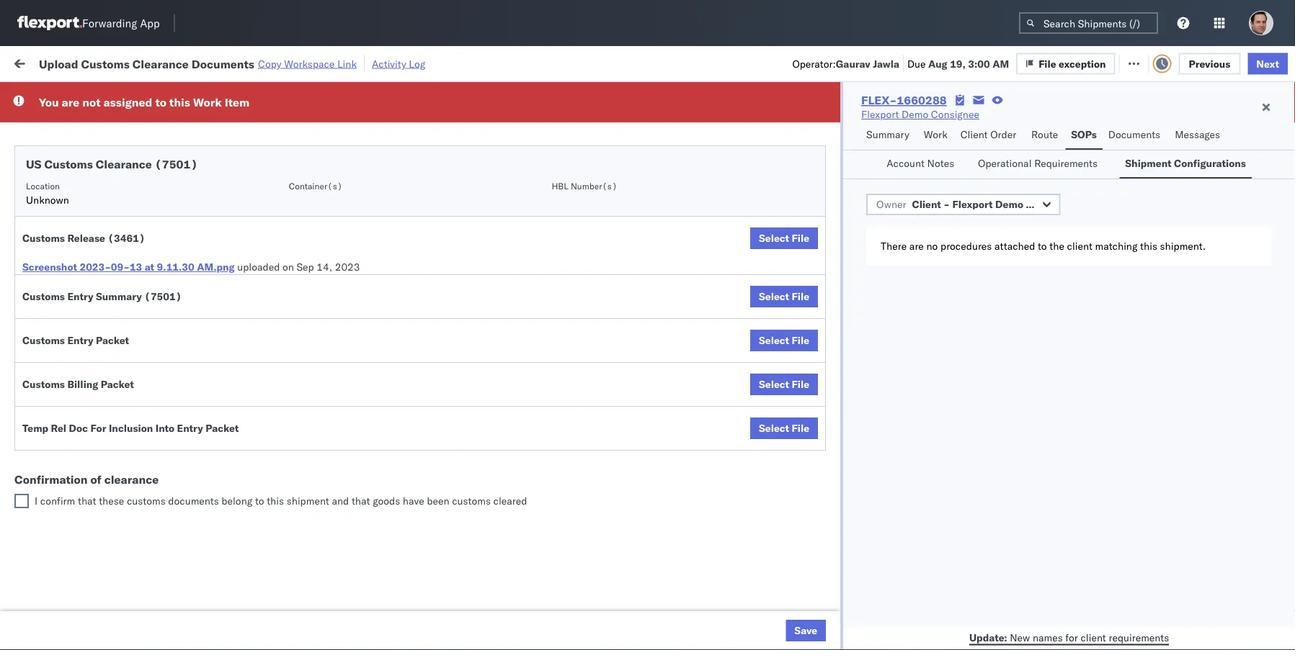 Task type: describe. For each thing, give the bounding box(es) containing it.
billing
[[67, 378, 98, 391]]

1 vertical spatial summary
[[96, 291, 142, 303]]

2 3:30 from the top
[[232, 176, 254, 188]]

1 vertical spatial work
[[193, 95, 222, 110]]

screenshot 2023-09-13 at 9.11.30 am.png link
[[22, 260, 235, 275]]

screenshot
[[22, 261, 77, 274]]

messages button
[[1169, 122, 1228, 150]]

2023 up the container(s)
[[337, 144, 362, 156]]

1 bleckmann from the top
[[795, 588, 846, 601]]

forwarding app
[[82, 16, 160, 30]]

customs entry packet
[[22, 335, 129, 347]]

angeles, for 2nd schedule pickup from los angeles, ca button schedule pickup from los angeles, ca link
[[155, 453, 194, 466]]

products,
[[655, 112, 699, 125]]

est, left mar
[[276, 493, 297, 505]]

2 2001714 from the top
[[827, 176, 871, 188]]

ca for first schedule pickup from los angeles, ca button from the top of the page
[[33, 245, 47, 258]]

shipment configurations
[[1126, 157, 1246, 170]]

for for names
[[1066, 632, 1078, 645]]

are for you
[[62, 95, 79, 110]]

id
[[791, 118, 800, 129]]

customs down 'confirm delivery'
[[22, 378, 65, 391]]

0 vertical spatial on
[[359, 56, 370, 68]]

resize handle column header for mode
[[510, 112, 528, 651]]

2 schedule delivery appointment from the top
[[33, 175, 177, 187]]

action
[[1246, 56, 1278, 68]]

schedule for second schedule delivery appointment link from the bottom
[[33, 175, 76, 187]]

1 flex-1911466 from the top
[[796, 461, 871, 474]]

upload for customs
[[33, 199, 66, 212]]

shipment configurations button
[[1120, 151, 1252, 179]]

packet for customs billing packet
[[101, 378, 134, 391]]

shipment
[[287, 495, 329, 508]]

by:
[[52, 88, 66, 101]]

container numbers
[[888, 112, 927, 134]]

new
[[1010, 632, 1030, 645]]

pickup inside the schedule pickup from los angeles international airport
[[78, 136, 110, 149]]

2 b.v from the top
[[756, 620, 772, 632]]

17, for air
[[319, 144, 335, 156]]

los up 13
[[136, 231, 152, 244]]

clearance
[[104, 473, 159, 487]]

1 vertical spatial of
[[90, 473, 102, 487]]

attached
[[995, 240, 1036, 253]]

upload proof of delivery button
[[33, 396, 144, 412]]

2023 right 3,
[[333, 493, 358, 505]]

account notes
[[887, 157, 955, 170]]

from down temp rel doc for inclusion into entry packet
[[112, 485, 133, 497]]

2 horizontal spatial this
[[1141, 240, 1158, 253]]

am for 3:00 am est, feb 25, 2023
[[257, 366, 273, 378]]

feb for confirm delivery link
[[300, 366, 317, 378]]

you
[[39, 95, 59, 110]]

there are no procedures attached to the client matching this shipment.
[[881, 240, 1206, 253]]

28,
[[320, 429, 336, 442]]

unknown
[[26, 194, 69, 207]]

work button
[[918, 122, 955, 150]]

1 schedule pickup from los angeles, ca from the top
[[33, 231, 194, 258]]

2023 up 3:00 pm est, feb 20, 2023
[[337, 176, 362, 188]]

customs up screenshot at the left
[[22, 232, 65, 245]]

otter for otter products, llc
[[629, 112, 652, 125]]

delivery for 10:30
[[78, 270, 115, 283]]

summary button
[[861, 122, 918, 150]]

upload customs clearance documents copy workspace link
[[39, 56, 357, 71]]

778
[[271, 56, 290, 68]]

confirm pickup from los angeles, ca link for flex-1911408
[[33, 294, 205, 323]]

Search Work text field
[[811, 52, 968, 73]]

(10)
[[234, 56, 259, 68]]

international inside the schedule pickup from los angeles international airport
[[33, 150, 92, 163]]

customs entry summary (7501)
[[22, 291, 182, 303]]

1 karl from the top
[[629, 588, 647, 601]]

am for 2:59 am est, mar 3, 2023
[[257, 493, 273, 505]]

1 that from the left
[[78, 495, 96, 508]]

2023 up 12:00 pm est, feb 25, 2023
[[338, 366, 363, 378]]

ca for flex-1911408 confirm pickup from los angeles, ca button
[[33, 309, 47, 322]]

mbl/mawb numbers
[[982, 118, 1070, 129]]

angeles, for 1st schedule pickup from los angeles, ca button from the bottom of the page schedule pickup from los angeles, ca link
[[155, 485, 194, 497]]

1 vertical spatial documents
[[1109, 128, 1161, 141]]

1 vertical spatial to
[[1038, 240, 1047, 253]]

work,
[[151, 89, 174, 100]]

0 horizontal spatial this
[[169, 95, 190, 110]]

select for customs billing packet
[[759, 378, 790, 391]]

2 3:30 pm est, feb 17, 2023 from the top
[[232, 176, 362, 188]]

0 vertical spatial to
[[155, 95, 166, 110]]

the
[[1050, 240, 1065, 253]]

1 2001714 from the top
[[827, 144, 871, 156]]

for for ready
[[137, 89, 149, 100]]

i confirm that these customs documents belong to this shipment and that goods have been customs cleared
[[35, 495, 527, 508]]

est, for schedule delivery appointment link associated with 2:59 am est, feb 17, 2023
[[276, 112, 297, 125]]

2023 right 14,
[[335, 261, 360, 274]]

customs up status
[[81, 56, 130, 71]]

am.png
[[197, 261, 235, 274]]

link
[[337, 57, 357, 70]]

message (10)
[[193, 56, 259, 68]]

3:00 am est, feb 25, 2023
[[232, 366, 363, 378]]

3 1911466 from the top
[[827, 524, 871, 537]]

select for customs entry packet
[[759, 335, 790, 347]]

pickup down customs entry summary (7501)
[[73, 326, 104, 339]]

file for customs release (3461)
[[792, 232, 810, 245]]

from right for
[[112, 421, 133, 434]]

snooze
[[391, 118, 419, 129]]

container
[[888, 112, 927, 123]]

4 schedule pickup from los angeles, ca from the top
[[33, 485, 194, 512]]

location
[[26, 181, 60, 191]]

these
[[99, 495, 124, 508]]

flex
[[773, 118, 789, 129]]

feb for schedule delivery appointment link associated with 10:30 pm est, feb 21, 2023
[[305, 271, 323, 283]]

confirmation
[[14, 473, 88, 487]]

2023 down 3:00 am est, feb 25, 2023
[[344, 398, 369, 410]]

1 horizontal spatial flexport
[[953, 198, 993, 211]]

2023 right 20, at the left
[[337, 207, 362, 220]]

file for temp rel doc for inclusion into entry packet
[[792, 422, 810, 435]]

confirmation of clearance
[[14, 473, 159, 487]]

risk
[[304, 56, 321, 68]]

flex-1988285
[[796, 112, 871, 125]]

0 horizontal spatial flexport
[[862, 108, 899, 121]]

2 c/o from the top
[[775, 620, 792, 632]]

pm for schedule delivery appointment
[[263, 271, 279, 283]]

2 1911466 from the top
[[827, 493, 871, 505]]

3,
[[321, 493, 331, 505]]

4 ca from the top
[[33, 436, 47, 448]]

1 lagerfeld from the top
[[650, 588, 693, 601]]

2:59 for 2:59 am est, feb 28, 2023
[[232, 429, 254, 442]]

packet for customs entry packet
[[96, 335, 129, 347]]

017482927423
[[982, 207, 1057, 220]]

customs up location
[[44, 157, 93, 172]]

4 1911466 from the top
[[827, 556, 871, 569]]

flexport demo consignee
[[862, 108, 980, 121]]

1 flex-2097290 from the top
[[796, 588, 871, 601]]

los inside the schedule pickup from los angeles international airport
[[136, 136, 152, 149]]

09-
[[111, 261, 130, 274]]

schedule delivery appointment button for 10:30 pm est, feb 21, 2023
[[33, 269, 177, 285]]

3 resize handle column header from the left
[[417, 112, 434, 651]]

schiphol,
[[68, 626, 111, 639]]

am for 2:59 am est, feb 17, 2023
[[257, 112, 273, 125]]

my
[[14, 52, 37, 72]]

1 karl lagerfeld international b.v c/o bleckmann from the top
[[629, 588, 846, 601]]

2 vertical spatial international
[[695, 620, 754, 632]]

summary inside button
[[867, 128, 910, 141]]

confirm delivery
[[33, 365, 110, 378]]

2 flex-1911466 from the top
[[796, 493, 871, 505]]

integration for 3:30 pm est, feb 17, 2023
[[629, 144, 678, 156]]

4 ocean from the top
[[441, 493, 471, 505]]

0 vertical spatial demo
[[902, 108, 929, 121]]

ca for flex-1977428's confirm pickup from los angeles, ca button
[[33, 341, 47, 353]]

ocean for bookings test consignee
[[441, 366, 471, 378]]

2 lagerfeld from the top
[[650, 620, 693, 632]]

select file button for customs release (3461)
[[750, 228, 818, 249]]

of inside button
[[96, 397, 105, 409]]

1911408 for confirm pickup from los angeles, ca
[[827, 302, 871, 315]]

names
[[1033, 632, 1063, 645]]

file for customs entry summary (7501)
[[792, 291, 810, 303]]

1 2097290 from the top
[[827, 588, 871, 601]]

schedule for 2nd schedule pickup from los angeles, ca button schedule pickup from los angeles, ca link
[[33, 453, 76, 466]]

from up the "clearance"
[[112, 453, 133, 466]]

my work
[[14, 52, 78, 72]]

2 schedule delivery appointment button from the top
[[33, 174, 177, 190]]

0 vertical spatial 3:00
[[968, 57, 990, 70]]

resize handle column header for client name
[[604, 112, 621, 651]]

filtered by:
[[14, 88, 66, 101]]

1 bookings test consignee from the left
[[535, 366, 650, 378]]

2 schedule pickup from los angeles, ca button from the top
[[33, 452, 205, 483]]

schedule for 1st schedule pickup from los angeles, ca button from the bottom of the page schedule pickup from los angeles, ca link
[[33, 485, 76, 497]]

confirm for confirm delivery button
[[33, 365, 70, 378]]

documents
[[168, 495, 219, 508]]

1 vertical spatial client
[[1081, 632, 1106, 645]]

ocean lcl for honeywell
[[441, 271, 491, 283]]

(7501) for us customs clearance (7501)
[[155, 157, 198, 172]]

schedule delivery appointment link for 2:59 am est, feb 17, 2023
[[33, 111, 177, 125]]

select file button for customs billing packet
[[750, 374, 818, 396]]

25, for 12:00 pm est, feb 25, 2023
[[325, 398, 341, 410]]

angeles, for 2nd schedule pickup from los angeles, ca link from the top
[[155, 421, 194, 434]]

3 schedule pickup from los angeles, ca from the top
[[33, 453, 194, 480]]

schedule for schedule delivery appointment link associated with 2:59 am est, feb 17, 2023
[[33, 111, 76, 124]]

1 schedule pickup from los angeles, ca button from the top
[[33, 230, 205, 261]]

actions
[[1252, 118, 1282, 129]]

delivery inside button
[[107, 397, 144, 409]]

proof
[[69, 397, 93, 409]]

1 vertical spatial on
[[283, 261, 294, 274]]

2 vertical spatial this
[[267, 495, 284, 508]]

2 bookings test consignee from the left
[[629, 366, 744, 378]]

container numbers button
[[881, 109, 960, 135]]

los right these
[[136, 485, 152, 497]]

los left into
[[136, 421, 152, 434]]

client for client name
[[535, 118, 558, 129]]

1 flex-2001714 from the top
[[796, 144, 871, 156]]

import
[[121, 56, 154, 68]]

2 flex-2097290 from the top
[[796, 620, 871, 632]]

from inside schedule pickup from amsterdam airport schiphol, haarlemmermeer, netherlands
[[112, 612, 133, 624]]

1 horizontal spatial client
[[912, 198, 941, 211]]

2023 right 28,
[[338, 429, 363, 442]]

11 resize handle column header from the left
[[1270, 112, 1287, 651]]

screenshot 2023-09-13 at 9.11.30 am.png uploaded on sep 14, 2023
[[22, 261, 360, 274]]

pm for upload proof of delivery
[[263, 398, 279, 410]]

hbl number(s)
[[552, 181, 617, 191]]

est, for upload proof of delivery link
[[281, 398, 303, 410]]

2 vertical spatial to
[[255, 495, 264, 508]]

customs billing packet
[[22, 378, 134, 391]]

pickup right the confirm at bottom left
[[78, 485, 110, 497]]

1 3:30 from the top
[[232, 144, 254, 156]]

upload proof of delivery link
[[33, 396, 144, 411]]

flxt00001977428a for schedule delivery appointment
[[982, 271, 1081, 283]]

jawla
[[873, 57, 900, 70]]

integration for 12:00 pm est, feb 25, 2023
[[629, 398, 678, 410]]

3 flex-1911466 from the top
[[796, 524, 871, 537]]

pickup down 'upload proof of delivery' button
[[78, 421, 110, 434]]

1 vertical spatial demo
[[996, 198, 1024, 211]]

los down 13
[[130, 294, 146, 307]]

select file for customs billing packet
[[759, 378, 810, 391]]

3 schedule pickup from los angeles, ca button from the top
[[33, 484, 205, 514]]

angeles, for schedule pickup from los angeles, ca link for first schedule pickup from los angeles, ca button from the top of the page
[[155, 231, 194, 244]]

sep
[[297, 261, 314, 274]]

flexport demo consignee link
[[862, 107, 980, 122]]

operator: gaurav jawla
[[793, 57, 900, 70]]

los up the "clearance"
[[136, 453, 152, 466]]

ocean for otter products - test account
[[441, 112, 471, 125]]

1 vertical spatial international
[[695, 588, 754, 601]]

feb left 28,
[[300, 429, 317, 442]]

delivery for 2:59
[[78, 111, 115, 124]]

due aug 19, 3:00 am
[[908, 57, 1009, 70]]

schedule pickup from los angeles international airport button
[[33, 135, 205, 165]]

activity log
[[372, 57, 426, 70]]

account notes button
[[881, 151, 964, 179]]

confirm pickup from los angeles, ca button for flex-1977428
[[33, 325, 205, 356]]

batch action
[[1215, 56, 1278, 68]]

upload proof of delivery
[[33, 397, 144, 409]]

account inside button
[[887, 157, 925, 170]]

location unknown
[[26, 181, 69, 207]]

pickup down upload customs clearance documents
[[78, 231, 110, 244]]

schedule delivery appointment for 10:30 pm est, feb 21, 2023
[[33, 270, 177, 283]]

airport inside schedule pickup from amsterdam airport schiphol, haarlemmermeer, netherlands
[[33, 626, 65, 639]]

forwarding app link
[[17, 16, 160, 30]]

2023 right 21,
[[344, 271, 369, 283]]

select file button for customs entry packet
[[750, 330, 818, 352]]

2 vertical spatial work
[[924, 128, 948, 141]]

2 appointment from the top
[[118, 175, 177, 187]]

honeywell - test account for schedule pickup from los angeles, ca
[[629, 239, 747, 252]]

in
[[215, 89, 223, 100]]

maeu1234567 for schedule delivery appointment
[[888, 270, 961, 283]]

llc
[[702, 112, 719, 125]]

2 mawb1234 from the top
[[982, 176, 1038, 188]]

from down 'upload customs clearance documents' button
[[112, 231, 133, 244]]

pickup inside schedule pickup from amsterdam airport schiphol, haarlemmermeer, netherlands
[[78, 612, 110, 624]]

schedule delivery appointment for 2:59 am est, feb 17, 2023
[[33, 111, 177, 124]]

copy workspace link button
[[258, 57, 357, 70]]

2 customs from the left
[[452, 495, 491, 508]]

ocean for honeywell - test account
[[441, 271, 471, 283]]

1 mawb1234 from the top
[[982, 144, 1038, 156]]

route button
[[1026, 122, 1066, 150]]

inclusion
[[109, 422, 153, 435]]

resize handle column header for deadline
[[366, 112, 384, 651]]

workitem
[[16, 118, 54, 129]]

flex-1911408 for confirm pickup from los angeles, ca
[[796, 302, 871, 315]]

flxt00001977428a for schedule pickup from los angeles, ca
[[982, 239, 1081, 252]]

1911408 for confirm delivery
[[827, 366, 871, 378]]

0 vertical spatial client
[[1067, 240, 1093, 253]]

est, for upload customs clearance documents link
[[275, 207, 296, 220]]

schedule pickup from los angeles, ca link for 1st schedule pickup from los angeles, ca button from the bottom of the page
[[33, 484, 205, 513]]

confirm delivery button
[[33, 364, 110, 380]]

resize handle column header for mbl/mawb numbers
[[1138, 112, 1155, 651]]

from down '09-'
[[106, 294, 127, 307]]



Task type: locate. For each thing, give the bounding box(es) containing it.
4 schedule pickup from los angeles, ca link from the top
[[33, 484, 205, 513]]

schedule for schedule delivery appointment link associated with 10:30 pm est, feb 21, 2023
[[33, 270, 76, 283]]

documents up shipment
[[1109, 128, 1161, 141]]

10:30
[[232, 271, 260, 283]]

2 flex-2001714 from the top
[[796, 176, 871, 188]]

2 bookings from the left
[[629, 366, 671, 378]]

3:00 pm est, feb 20, 2023
[[232, 207, 362, 220]]

17, down snoozed : no
[[320, 112, 336, 125]]

None checkbox
[[14, 495, 29, 509]]

angeles, for flex-1977428's confirm pickup from los angeles, ca link
[[149, 326, 189, 339]]

flex-1977428 for confirm pickup from los angeles, ca
[[796, 334, 871, 347]]

2:59 for 2:59 am est, mar 3, 2023
[[232, 493, 254, 505]]

0 vertical spatial are
[[62, 95, 79, 110]]

schedule delivery appointment button for 2:59 am est, feb 17, 2023
[[33, 111, 177, 127]]

clearance down workitem button on the left top
[[96, 157, 152, 172]]

save button
[[786, 621, 826, 642]]

on right link on the top of page
[[359, 56, 370, 68]]

1 vertical spatial bleckmann
[[795, 620, 846, 632]]

to
[[155, 95, 166, 110], [1038, 240, 1047, 253], [255, 495, 264, 508]]

3:30
[[232, 144, 254, 156], [232, 176, 254, 188]]

2001714 down 1988285
[[827, 144, 871, 156]]

ca down confirmation
[[33, 499, 47, 512]]

for
[[137, 89, 149, 100], [1066, 632, 1078, 645]]

1 1911466 from the top
[[827, 461, 871, 474]]

0 horizontal spatial that
[[78, 495, 96, 508]]

schedule delivery appointment up customs entry summary (7501)
[[33, 270, 177, 283]]

1 vertical spatial confirm
[[33, 326, 70, 339]]

1 3:30 pm est, feb 17, 2023 from the top
[[232, 144, 362, 156]]

you are not assigned to this work item
[[39, 95, 250, 110]]

schedule down the proof
[[33, 421, 76, 434]]

2 select from the top
[[759, 291, 790, 303]]

owner
[[877, 198, 907, 211]]

-
[[605, 112, 611, 125], [743, 144, 750, 156], [944, 198, 950, 211], [650, 207, 656, 220], [743, 207, 750, 220], [679, 239, 685, 252], [585, 271, 591, 283], [679, 271, 685, 283], [650, 398, 656, 410], [743, 398, 750, 410]]

0 vertical spatial fcl
[[473, 366, 492, 378]]

schedule for schedule pickup from amsterdam airport schiphol, haarlemmermeer, netherlands link
[[33, 612, 76, 624]]

ca for 1st schedule pickup from los angeles, ca button from the bottom of the page
[[33, 499, 47, 512]]

appointment down the us customs clearance (7501)
[[118, 175, 177, 187]]

numbers left sops on the right top
[[1034, 118, 1070, 129]]

est, up 3:00 pm est, feb 20, 2023
[[275, 176, 296, 188]]

us customs clearance (7501)
[[26, 157, 198, 172]]

bookings
[[535, 366, 577, 378], [629, 366, 671, 378]]

6 schedule from the top
[[33, 421, 76, 434]]

honeywell for schedule pickup from los angeles, ca
[[629, 239, 676, 252]]

entry down 2023-
[[67, 291, 93, 303]]

2 vertical spatial schedule delivery appointment link
[[33, 269, 177, 284]]

operational requirements button
[[973, 151, 1111, 179]]

0 vertical spatial at
[[292, 56, 301, 68]]

1 vertical spatial karl lagerfeld international b.v c/o bleckmann
[[629, 620, 846, 632]]

1 customs from the left
[[127, 495, 166, 508]]

schedule for schedule pickup from los angeles, ca link for first schedule pickup from los angeles, ca button from the top of the page
[[33, 231, 76, 244]]

0 vertical spatial confirm pickup from los angeles, ca button
[[33, 294, 205, 324]]

item
[[225, 95, 250, 110]]

update: new names for client requirements
[[970, 632, 1169, 645]]

los down customs entry summary (7501)
[[130, 326, 146, 339]]

flex-1977428 button
[[773, 235, 874, 256], [773, 235, 874, 256], [773, 267, 874, 287], [773, 267, 874, 287], [773, 331, 874, 351], [773, 331, 874, 351]]

1 vertical spatial schedule delivery appointment
[[33, 175, 177, 187]]

0 horizontal spatial numbers
[[888, 124, 924, 134]]

2150210 left 'owner'
[[827, 207, 871, 220]]

1 vertical spatial mawb1234
[[982, 176, 1038, 188]]

1 select from the top
[[759, 232, 790, 245]]

est,
[[276, 112, 297, 125], [275, 144, 296, 156], [275, 176, 296, 188], [275, 207, 296, 220], [281, 271, 303, 283], [276, 366, 297, 378], [281, 398, 303, 410], [276, 429, 297, 442], [276, 493, 297, 505]]

filtered
[[14, 88, 50, 101]]

est, down 12:00 pm est, feb 25, 2023
[[276, 429, 297, 442]]

2 vertical spatial air
[[441, 398, 454, 410]]

schedule pickup from los angeles, ca link for 2nd schedule pickup from los angeles, ca button
[[33, 452, 205, 481]]

6 resize handle column header from the left
[[748, 112, 766, 651]]

3:00 for bookings test consignee
[[232, 366, 254, 378]]

pickup up schiphol,
[[78, 612, 110, 624]]

2 vertical spatial 17,
[[319, 176, 335, 188]]

clearance up (3461)
[[112, 199, 158, 212]]

0 vertical spatial karl lagerfeld international b.v c/o bleckmann
[[629, 588, 846, 601]]

1 1911408 from the top
[[827, 302, 871, 315]]

: for snoozed
[[332, 89, 334, 100]]

1 horizontal spatial at
[[292, 56, 301, 68]]

clearance inside upload customs clearance documents
[[112, 199, 158, 212]]

packet up upload proof of delivery
[[101, 378, 134, 391]]

1 horizontal spatial that
[[352, 495, 370, 508]]

customs up 'confirm delivery'
[[22, 335, 65, 347]]

entry right into
[[177, 422, 203, 435]]

2 ocean fcl from the top
[[441, 493, 492, 505]]

temp rel doc for inclusion into entry packet
[[22, 422, 239, 435]]

resize handle column header for container numbers
[[957, 112, 975, 651]]

1 schedule delivery appointment link from the top
[[33, 111, 177, 125]]

lcl
[[473, 112, 491, 125], [473, 271, 491, 283]]

1 vertical spatial schedule pickup from los angeles, ca button
[[33, 452, 205, 483]]

1 vertical spatial flex-1911408
[[796, 366, 871, 378]]

est, up 2:59 am est, feb 28, 2023
[[281, 398, 303, 410]]

2 air from the top
[[441, 207, 454, 220]]

3 select file button from the top
[[750, 330, 818, 352]]

c/o left save
[[775, 620, 792, 632]]

9.11.30
[[157, 261, 194, 274]]

9 resize handle column header from the left
[[1138, 112, 1155, 651]]

: for status
[[103, 89, 106, 100]]

2 flex-1977428 from the top
[[796, 271, 871, 283]]

pickup up confirmation of clearance
[[78, 453, 110, 466]]

2 vertical spatial confirm
[[33, 365, 70, 378]]

pickup down workitem button on the left top
[[78, 136, 110, 149]]

1 confirm from the top
[[33, 294, 70, 307]]

select
[[759, 232, 790, 245], [759, 291, 790, 303], [759, 335, 790, 347], [759, 378, 790, 391], [759, 422, 790, 435]]

0 horizontal spatial client
[[535, 118, 558, 129]]

flxt00001977428a down there are no procedures attached to the client matching this shipment.
[[982, 271, 1081, 283]]

resize handle column header for consignee
[[748, 112, 766, 651]]

documents inside upload customs clearance documents
[[33, 214, 85, 226]]

select for temp rel doc for inclusion into entry packet
[[759, 422, 790, 435]]

3 appointment from the top
[[118, 270, 177, 283]]

2 ocean lcl from the top
[[441, 271, 491, 283]]

3:00 up 12:00
[[232, 366, 254, 378]]

:
[[103, 89, 106, 100], [332, 89, 334, 100]]

1 vertical spatial 1911408
[[827, 366, 871, 378]]

of
[[96, 397, 105, 409], [90, 473, 102, 487]]

0 vertical spatial bleckmann
[[795, 588, 846, 601]]

1 vertical spatial flex-1977428
[[796, 271, 871, 283]]

1 vertical spatial airport
[[33, 626, 65, 639]]

12:00
[[232, 398, 260, 410]]

flex-1911466
[[796, 461, 871, 474], [796, 493, 871, 505], [796, 524, 871, 537], [796, 556, 871, 569]]

otter for otter products - test account
[[535, 112, 559, 125]]

1 vertical spatial 2097290
[[827, 620, 871, 632]]

Search Shipments (/) text field
[[1019, 12, 1159, 34]]

delivery for 3:00
[[73, 365, 110, 378]]

1 c/o from the top
[[775, 588, 792, 601]]

1 vertical spatial 2150210
[[827, 398, 871, 410]]

0 horizontal spatial demo
[[902, 108, 929, 121]]

0 horizontal spatial work
[[157, 56, 182, 68]]

pickup
[[78, 136, 110, 149], [78, 231, 110, 244], [73, 294, 104, 307], [73, 326, 104, 339], [78, 421, 110, 434], [78, 453, 110, 466], [78, 485, 110, 497], [78, 612, 110, 624]]

4 select from the top
[[759, 378, 790, 391]]

lagerfeld
[[650, 588, 693, 601], [650, 620, 693, 632]]

2 flex-2150210 from the top
[[796, 398, 871, 410]]

4 select file button from the top
[[750, 374, 818, 396]]

flexport. image
[[17, 16, 82, 30]]

1 vertical spatial (7501)
[[144, 291, 182, 303]]

previous
[[1189, 57, 1231, 70]]

from up the haarlemmermeer,
[[112, 612, 133, 624]]

update:
[[970, 632, 1008, 645]]

ocean fcl for 3:00 am est, feb 25, 2023
[[441, 366, 492, 378]]

schedule inside schedule pickup from amsterdam airport schiphol, haarlemmermeer, netherlands
[[33, 612, 76, 624]]

2 : from the left
[[332, 89, 334, 100]]

sops
[[1072, 128, 1097, 141]]

select file for customs entry summary (7501)
[[759, 291, 810, 303]]

documents for upload customs clearance documents copy workspace link
[[192, 56, 255, 71]]

log
[[409, 57, 426, 70]]

2 select file from the top
[[759, 291, 810, 303]]

work right import
[[157, 56, 182, 68]]

operational requirements
[[978, 157, 1098, 170]]

this
[[169, 95, 190, 110], [1141, 240, 1158, 253], [267, 495, 284, 508]]

2 schedule delivery appointment link from the top
[[33, 174, 177, 189]]

2023 down no
[[338, 112, 363, 125]]

schedule up confirmation
[[33, 453, 76, 466]]

2 vertical spatial schedule delivery appointment
[[33, 270, 177, 283]]

0 horizontal spatial airport
[[33, 626, 65, 639]]

pm up uploaded
[[257, 207, 272, 220]]

delivery inside button
[[73, 365, 110, 378]]

angeles, for flex-1911408's confirm pickup from los angeles, ca link
[[149, 294, 189, 307]]

customs release (3461)
[[22, 232, 145, 245]]

1 horizontal spatial numbers
[[1034, 118, 1070, 129]]

2 vertical spatial flex-1977428
[[796, 334, 871, 347]]

feb for schedule delivery appointment link associated with 2:59 am est, feb 17, 2023
[[300, 112, 317, 125]]

confirm down screenshot at the left
[[33, 294, 70, 307]]

1 vertical spatial ocean lcl
[[441, 271, 491, 283]]

0 horizontal spatial documents
[[33, 214, 85, 226]]

0 vertical spatial documents
[[192, 56, 255, 71]]

customs inside upload customs clearance documents
[[69, 199, 109, 212]]

that right and
[[352, 495, 370, 508]]

2 vertical spatial 1977428
[[827, 334, 871, 347]]

1 vertical spatial schedule delivery appointment button
[[33, 174, 177, 190]]

feb for upload customs clearance documents link
[[299, 207, 317, 220]]

0 vertical spatial c/o
[[775, 588, 792, 601]]

no
[[338, 89, 350, 100]]

i
[[35, 495, 38, 508]]

1 bookings from the left
[[535, 366, 577, 378]]

ca up the customs entry packet
[[33, 309, 47, 322]]

operator
[[1162, 118, 1197, 129]]

: right not
[[103, 89, 106, 100]]

entry for packet
[[67, 335, 93, 347]]

2 horizontal spatial to
[[1038, 240, 1047, 253]]

client right 'owner'
[[912, 198, 941, 211]]

2 ocean from the top
[[441, 271, 471, 283]]

confirm pickup from los angeles, ca down '09-'
[[33, 294, 189, 322]]

flexport up summary button
[[862, 108, 899, 121]]

customs up release
[[69, 199, 109, 212]]

order
[[991, 128, 1017, 141]]

1 appointment from the top
[[118, 111, 177, 124]]

1 otter from the left
[[535, 112, 559, 125]]

file for customs billing packet
[[792, 378, 810, 391]]

1 confirm pickup from los angeles, ca link from the top
[[33, 294, 205, 323]]

test
[[614, 112, 633, 125], [681, 144, 700, 156], [587, 207, 606, 220], [681, 207, 700, 220], [688, 239, 707, 252], [594, 271, 613, 283], [688, 271, 707, 283], [580, 366, 599, 378], [673, 366, 693, 378], [587, 398, 606, 410], [681, 398, 700, 410]]

7 schedule from the top
[[33, 453, 76, 466]]

to right assigned at the top of page
[[155, 95, 166, 110]]

2 lcl from the top
[[473, 271, 491, 283]]

3 1977428 from the top
[[827, 334, 871, 347]]

confirm for flex-1977428's confirm pickup from los angeles, ca button
[[33, 326, 70, 339]]

1 confirm pickup from los angeles, ca button from the top
[[33, 294, 205, 324]]

schedule for 2nd schedule pickup from los angeles, ca link from the top
[[33, 421, 76, 434]]

ocean lcl for otter
[[441, 112, 491, 125]]

1 schedule delivery appointment from the top
[[33, 111, 177, 124]]

0 horizontal spatial are
[[62, 95, 79, 110]]

0 vertical spatial lagerfeld
[[650, 588, 693, 601]]

message
[[193, 56, 234, 68]]

1 vertical spatial 3:30
[[232, 176, 254, 188]]

3:00 for integration test account - on ag
[[232, 207, 254, 220]]

clearance for us customs clearance (7501)
[[96, 157, 152, 172]]

from inside the schedule pickup from los angeles international airport
[[112, 136, 133, 149]]

flex-2150210 left 'owner'
[[796, 207, 871, 220]]

file for customs entry packet
[[792, 335, 810, 347]]

ag
[[676, 207, 690, 220], [770, 207, 784, 220], [676, 398, 690, 410], [770, 398, 784, 410]]

2:59
[[232, 112, 254, 125], [232, 429, 254, 442], [232, 493, 254, 505]]

feb up 3:00 pm est, feb 20, 2023
[[299, 176, 317, 188]]

0 vertical spatial flxt00001977428a
[[982, 239, 1081, 252]]

ca for 2nd schedule pickup from los angeles, ca button
[[33, 468, 47, 480]]

mar
[[300, 493, 319, 505]]

schedule delivery appointment link up customs entry summary (7501)
[[33, 269, 177, 284]]

est, down the container(s)
[[275, 207, 296, 220]]

schedule
[[33, 111, 76, 124], [33, 136, 76, 149], [33, 175, 76, 187], [33, 231, 76, 244], [33, 270, 76, 283], [33, 421, 76, 434], [33, 453, 76, 466], [33, 485, 76, 497], [33, 612, 76, 624]]

appointment down you are not assigned to this work item
[[118, 111, 177, 124]]

7 resize handle column header from the left
[[864, 112, 881, 651]]

2150210 for 3:00 pm est, feb 20, 2023
[[827, 207, 871, 220]]

schedule down "workitem"
[[33, 136, 76, 149]]

0 vertical spatial schedule pickup from los angeles, ca button
[[33, 230, 205, 261]]

1 vertical spatial 3:30 pm est, feb 17, 2023
[[232, 176, 362, 188]]

2 fcl from the top
[[473, 493, 492, 505]]

otter left name at left top
[[535, 112, 559, 125]]

confirm pickup from los angeles, ca link for flex-1977428
[[33, 325, 205, 354]]

deadline button
[[225, 115, 369, 129]]

0 vertical spatial airport
[[94, 150, 126, 163]]

1 air from the top
[[441, 144, 454, 156]]

1 vertical spatial ocean fcl
[[441, 493, 492, 505]]

delivery up customs entry summary (7501)
[[78, 270, 115, 283]]

est, right "deadline" on the left top of page
[[276, 112, 297, 125]]

appointment down (3461)
[[118, 270, 177, 283]]

0 vertical spatial 25,
[[320, 366, 336, 378]]

clearance up work,
[[133, 56, 189, 71]]

confirm for flex-1911408 confirm pickup from los angeles, ca button
[[33, 294, 70, 307]]

0 vertical spatial (7501)
[[155, 157, 198, 172]]

1 horizontal spatial summary
[[867, 128, 910, 141]]

airport
[[94, 150, 126, 163], [33, 626, 65, 639]]

confirm pickup from los angeles, ca link down customs entry summary (7501)
[[33, 325, 205, 354]]

client order
[[961, 128, 1017, 141]]

25, for 3:00 am est, feb 25, 2023
[[320, 366, 336, 378]]

12:00 pm est, feb 25, 2023
[[232, 398, 369, 410]]

next button
[[1248, 53, 1288, 74]]

1 ocean lcl from the top
[[441, 112, 491, 125]]

upload up by:
[[39, 56, 78, 71]]

maeu1234567 down no
[[888, 270, 961, 283]]

haarlemmermeer,
[[114, 626, 196, 639]]

pm for schedule pickup from los angeles international airport
[[257, 144, 272, 156]]

5 select file from the top
[[759, 422, 810, 435]]

9 schedule from the top
[[33, 612, 76, 624]]

2 karl lagerfeld international b.v c/o bleckmann from the top
[[629, 620, 846, 632]]

1 flex-1911408 from the top
[[796, 302, 871, 315]]

0 horizontal spatial for
[[137, 89, 149, 100]]

resize handle column header
[[206, 112, 223, 651], [366, 112, 384, 651], [417, 112, 434, 651], [510, 112, 528, 651], [604, 112, 621, 651], [748, 112, 766, 651], [864, 112, 881, 651], [957, 112, 975, 651], [1138, 112, 1155, 651], [1231, 112, 1249, 651], [1270, 112, 1287, 651]]

maeu1234567 down 'owner'
[[888, 239, 961, 251]]

4 schedule from the top
[[33, 231, 76, 244]]

3 schedule delivery appointment link from the top
[[33, 269, 177, 284]]

1 vertical spatial air
[[441, 207, 454, 220]]

schedule delivery appointment down the us customs clearance (7501)
[[33, 175, 177, 187]]

3 select file from the top
[[759, 335, 810, 347]]

client order button
[[955, 122, 1026, 150]]

schedule up screenshot at the left
[[33, 231, 76, 244]]

1 schedule delivery appointment button from the top
[[33, 111, 177, 127]]

mawb1234 up operational
[[982, 144, 1038, 156]]

previous button
[[1179, 53, 1241, 74]]

0 horizontal spatial at
[[145, 261, 154, 274]]

1 2150210 from the top
[[827, 207, 871, 220]]

21,
[[325, 271, 341, 283]]

0 vertical spatial entry
[[67, 291, 93, 303]]

4 flex-1911466 from the top
[[796, 556, 871, 569]]

client for client order
[[961, 128, 988, 141]]

1 schedule pickup from los angeles, ca link from the top
[[33, 230, 205, 259]]

1 vertical spatial confirm pickup from los angeles, ca link
[[33, 325, 205, 354]]

1 horizontal spatial on
[[359, 56, 370, 68]]

0 vertical spatial confirm
[[33, 294, 70, 307]]

2:59 for 2:59 am est, feb 17, 2023
[[232, 112, 254, 125]]

air for 12:00 pm est, feb 25, 2023
[[441, 398, 454, 410]]

customs
[[127, 495, 166, 508], [452, 495, 491, 508]]

of up these
[[90, 473, 102, 487]]

0 vertical spatial upload
[[39, 56, 78, 71]]

batch
[[1215, 56, 1244, 68]]

numbers inside container numbers
[[888, 124, 924, 134]]

from down customs entry summary (7501)
[[106, 326, 127, 339]]

at left risk
[[292, 56, 301, 68]]

customs down screenshot at the left
[[22, 291, 65, 303]]

packet down 12:00
[[206, 422, 239, 435]]

3:00 up uploaded
[[232, 207, 254, 220]]

0 vertical spatial summary
[[867, 128, 910, 141]]

schedule delivery appointment button up customs entry summary (7501)
[[33, 269, 177, 285]]

0 vertical spatial appointment
[[118, 111, 177, 124]]

1 b.v from the top
[[756, 588, 772, 601]]

for right names
[[1066, 632, 1078, 645]]

est, down deadline button
[[275, 144, 296, 156]]

schedule delivery appointment
[[33, 111, 177, 124], [33, 175, 177, 187], [33, 270, 177, 283]]

hbl
[[552, 181, 569, 191]]

(7501) for customs entry summary (7501)
[[144, 291, 182, 303]]

client left name at left top
[[535, 118, 558, 129]]

2 confirm pickup from los angeles, ca from the top
[[33, 326, 189, 353]]

schedule for the "schedule pickup from los angeles international airport" link
[[33, 136, 76, 149]]

0 vertical spatial confirm pickup from los angeles, ca
[[33, 294, 189, 322]]

import work button
[[116, 46, 187, 79]]

flex-2150210 for 3:00 pm est, feb 20, 2023
[[796, 207, 871, 220]]

numbers inside button
[[1034, 118, 1070, 129]]

0 vertical spatial schedule delivery appointment
[[33, 111, 177, 124]]

select file for customs release (3461)
[[759, 232, 810, 245]]

2 2097290 from the top
[[827, 620, 871, 632]]

schedule delivery appointment button down the us customs clearance (7501)
[[33, 174, 177, 190]]

1 vertical spatial 2001714
[[827, 176, 871, 188]]

1 confirm pickup from los angeles, ca from the top
[[33, 294, 189, 322]]

1 vertical spatial flex-2001714
[[796, 176, 871, 188]]

2 bleckmann from the top
[[795, 620, 846, 632]]

2 vertical spatial entry
[[177, 422, 203, 435]]

feb for upload proof of delivery link
[[305, 398, 323, 410]]

1 vertical spatial c/o
[[775, 620, 792, 632]]

airport inside the schedule pickup from los angeles international airport
[[94, 150, 126, 163]]

1919147
[[827, 429, 871, 442]]

2 vertical spatial schedule pickup from los angeles, ca button
[[33, 484, 205, 514]]

2001714
[[827, 144, 871, 156], [827, 176, 871, 188]]

mode button
[[434, 115, 513, 129]]

upload inside button
[[33, 397, 66, 409]]

ocean fcl for 2:59 am est, mar 3, 2023
[[441, 493, 492, 505]]

flexport up procedures
[[953, 198, 993, 211]]

am right '19,'
[[993, 57, 1009, 70]]

0 vertical spatial 17,
[[320, 112, 336, 125]]

1 horizontal spatial documents
[[192, 56, 255, 71]]

3 schedule delivery appointment from the top
[[33, 270, 177, 283]]

8 schedule from the top
[[33, 485, 76, 497]]

upload inside upload customs clearance documents
[[33, 199, 66, 212]]

1 vertical spatial lcl
[[473, 271, 491, 283]]

schedule left 2023-
[[33, 270, 76, 283]]

1977428 for confirm pickup from los angeles, ca
[[827, 334, 871, 347]]

3 select from the top
[[759, 335, 790, 347]]

appointment for 10:30 pm est, feb 21, 2023
[[118, 270, 177, 283]]

this left in
[[169, 95, 190, 110]]

flxt00001977428a down 017482927423
[[982, 239, 1081, 252]]

25,
[[320, 366, 336, 378], [325, 398, 341, 410]]

confirm up 'confirm delivery'
[[33, 326, 70, 339]]

select for customs entry summary (7501)
[[759, 291, 790, 303]]

am for 2:59 am est, feb 28, 2023
[[257, 429, 273, 442]]

2 schedule pickup from los angeles, ca link from the top
[[33, 421, 205, 449]]

1 ocean fcl from the top
[[441, 366, 492, 378]]

flex-1911408 for confirm delivery
[[796, 366, 871, 378]]

status : ready for work, blocked, in progress
[[78, 89, 261, 100]]

clearance for upload customs clearance documents
[[112, 199, 158, 212]]

3:30 pm est, feb 17, 2023 down deadline button
[[232, 144, 362, 156]]

0 vertical spatial schedule delivery appointment button
[[33, 111, 177, 127]]

us
[[26, 157, 41, 172]]

2 otter from the left
[[629, 112, 652, 125]]

2 that from the left
[[352, 495, 370, 508]]

honeywell for schedule delivery appointment
[[629, 271, 676, 283]]

0 vertical spatial 1977428
[[827, 239, 871, 252]]

187
[[337, 56, 356, 68]]

feb for the "schedule pickup from los angeles international airport" link
[[299, 144, 317, 156]]

from down workitem button on the left top
[[112, 136, 133, 149]]

delivery down the us customs clearance (7501)
[[78, 175, 115, 187]]

confirm pickup from los angeles, ca for flex-1911408
[[33, 294, 189, 322]]

are
[[62, 95, 79, 110], [910, 240, 924, 253]]

2 confirm from the top
[[33, 326, 70, 339]]

2023-
[[80, 261, 111, 274]]

2 vertical spatial packet
[[206, 422, 239, 435]]

flex-1977428 for schedule delivery appointment
[[796, 271, 871, 283]]

2 horizontal spatial client
[[961, 128, 988, 141]]

2 maeu1234567 from the top
[[888, 270, 961, 283]]

2 horizontal spatial documents
[[1109, 128, 1161, 141]]

feb up 28,
[[305, 398, 323, 410]]

belong
[[222, 495, 253, 508]]

1 vertical spatial 25,
[[325, 398, 341, 410]]

1 vertical spatial entry
[[67, 335, 93, 347]]

est, for confirm delivery link
[[276, 366, 297, 378]]

air for 3:00 pm est, feb 20, 2023
[[441, 207, 454, 220]]

1 vertical spatial 17,
[[319, 144, 335, 156]]

select for customs release (3461)
[[759, 232, 790, 245]]

1 vertical spatial at
[[145, 261, 154, 274]]

messages
[[1175, 128, 1221, 141]]

17, for ocean lcl
[[320, 112, 336, 125]]

that
[[78, 495, 96, 508], [352, 495, 370, 508]]

1 flxt00001977428a from the top
[[982, 239, 1081, 252]]

confirm pickup from los angeles, ca link down '09-'
[[33, 294, 205, 323]]

consignee inside button
[[629, 118, 670, 129]]

activity log button
[[372, 55, 426, 72]]

integration for 3:00 pm est, feb 20, 2023
[[629, 207, 678, 220]]

lcl for otter products - test account
[[473, 112, 491, 125]]

2 karl from the top
[[629, 620, 647, 632]]

3 schedule pickup from los angeles, ca link from the top
[[33, 452, 205, 481]]

est, for the "schedule pickup from los angeles international airport" link
[[275, 144, 296, 156]]

0 vertical spatial work
[[157, 56, 182, 68]]

0 horizontal spatial customs
[[127, 495, 166, 508]]

temp
[[22, 422, 48, 435]]

1 horizontal spatial for
[[1066, 632, 1078, 645]]

clearance for upload customs clearance documents copy workspace link
[[133, 56, 189, 71]]

2 vertical spatial 2:59
[[232, 493, 254, 505]]

not
[[82, 95, 101, 110]]

0 horizontal spatial :
[[103, 89, 106, 100]]

workspace
[[284, 57, 335, 70]]

client inside 'button'
[[535, 118, 558, 129]]

this right matching
[[1141, 240, 1158, 253]]

confirm pickup from los angeles, ca
[[33, 294, 189, 322], [33, 326, 189, 353]]

pickup down 2023-
[[73, 294, 104, 307]]

mbl/mawb numbers button
[[975, 115, 1141, 129]]

2 vertical spatial 3:00
[[232, 366, 254, 378]]

1 schedule from the top
[[33, 111, 76, 124]]

pm up 3:00 pm est, feb 20, 2023
[[257, 176, 272, 188]]

copy
[[258, 57, 282, 70]]

am up 12:00
[[257, 366, 273, 378]]

1 maeu1234567 from the top
[[888, 239, 961, 251]]

client name button
[[528, 115, 607, 129]]

2 vertical spatial schedule delivery appointment button
[[33, 269, 177, 285]]

2 schedule pickup from los angeles, ca from the top
[[33, 421, 194, 448]]

2 select file button from the top
[[750, 286, 818, 308]]

lcl for honeywell - test account
[[473, 271, 491, 283]]

summary down container
[[867, 128, 910, 141]]

fcl for 3:00 am est, feb 25, 2023
[[473, 366, 492, 378]]

schedule pickup from los angeles, ca link
[[33, 230, 205, 259], [33, 421, 205, 449], [33, 452, 205, 481], [33, 484, 205, 513]]

schedule up unknown
[[33, 175, 76, 187]]

1977428 for schedule pickup from los angeles, ca
[[827, 239, 871, 252]]

workitem button
[[9, 115, 209, 129]]

1 vertical spatial fcl
[[473, 493, 492, 505]]

10 resize handle column header from the left
[[1231, 112, 1249, 651]]

schedule inside the schedule pickup from los angeles international airport
[[33, 136, 76, 149]]

1 vertical spatial flxt00001977428a
[[982, 271, 1081, 283]]

schedule delivery appointment link for 10:30 pm est, feb 21, 2023
[[33, 269, 177, 284]]

file exception
[[1050, 56, 1117, 68], [1039, 57, 1106, 70]]

2 flxt00001977428a from the top
[[982, 271, 1081, 283]]

8 resize handle column header from the left
[[957, 112, 975, 651]]

configurations
[[1174, 157, 1246, 170]]

confirm pickup from los angeles, ca for flex-1977428
[[33, 326, 189, 353]]

confirm pickup from los angeles, ca down customs entry summary (7501)
[[33, 326, 189, 353]]

client inside button
[[961, 128, 988, 141]]

documents down unknown
[[33, 214, 85, 226]]

exception
[[1070, 56, 1117, 68], [1059, 57, 1106, 70]]

this left "shipment"
[[267, 495, 284, 508]]

1 fcl from the top
[[473, 366, 492, 378]]

at right 13
[[145, 261, 154, 274]]

feb up 12:00 pm est, feb 25, 2023
[[300, 366, 317, 378]]

flex-2150210 up flex-1919147
[[796, 398, 871, 410]]



Task type: vqa. For each thing, say whether or not it's contained in the screenshot.
first flex-1911408 from the bottom of the page
yes



